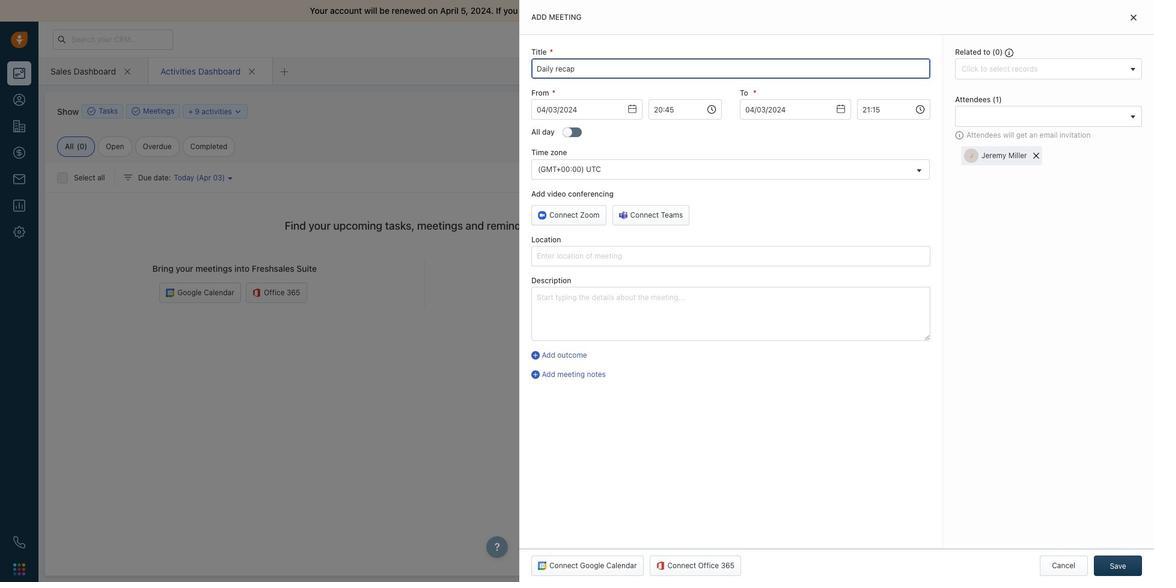 Task type: describe. For each thing, give the bounding box(es) containing it.
what's new image
[[1069, 35, 1077, 43]]

down image
[[234, 107, 243, 116]]

close image
[[1135, 7, 1143, 15]]

Start typing the details about the meeting... text field
[[532, 287, 931, 341]]

-- text field
[[740, 99, 851, 120]]

-- text field
[[532, 99, 643, 120]]



Task type: locate. For each thing, give the bounding box(es) containing it.
phone image
[[13, 536, 25, 548]]

phone element
[[7, 530, 31, 554]]

Enter title of meeting text field
[[532, 58, 931, 79]]

None text field
[[649, 99, 722, 120], [857, 99, 931, 120], [649, 99, 722, 120], [857, 99, 931, 120]]

close image
[[1131, 14, 1137, 21]]

dialog
[[520, 0, 1155, 582]]

None search field
[[959, 110, 1127, 123]]

Click to select records search field
[[959, 63, 1127, 75]]

Enter location of meeting text field
[[532, 246, 931, 266]]

tab panel
[[520, 0, 1155, 582]]

freshworks switcher image
[[13, 563, 25, 575]]

Search your CRM... text field
[[53, 29, 173, 50]]



Task type: vqa. For each thing, say whether or not it's contained in the screenshot.
'J' "Image" to the left
no



